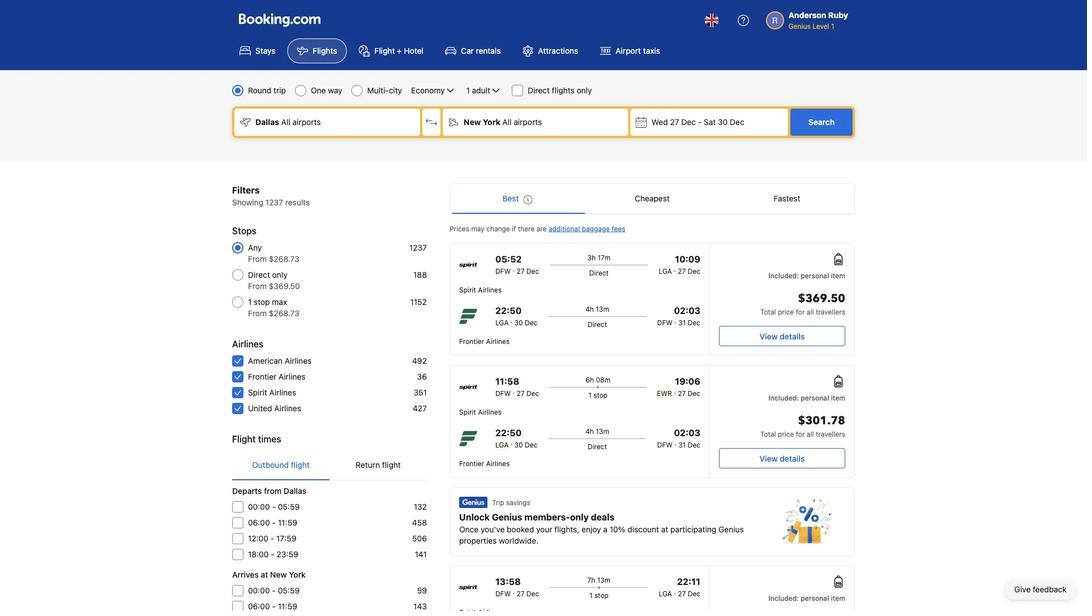 Task type: locate. For each thing, give the bounding box(es) containing it.
2 airports from the left
[[514, 117, 542, 127]]

flight + hotel
[[374, 46, 424, 55]]

airlines right united
[[274, 404, 301, 413]]

2 all from the left
[[502, 117, 511, 127]]

details
[[780, 332, 805, 341], [780, 454, 805, 463]]

27 down 10:09
[[678, 267, 686, 275]]

1 horizontal spatial at
[[661, 525, 668, 534]]

05:59
[[278, 502, 300, 512], [278, 586, 300, 596]]

2 vertical spatial spirit
[[459, 408, 476, 416]]

05:59 up 11:59
[[278, 502, 300, 512]]

27 inside 05:52 dfw . 27 dec
[[517, 267, 525, 275]]

2 4h from the top
[[585, 427, 594, 435]]

1 vertical spatial all
[[807, 430, 814, 438]]

stop
[[254, 298, 270, 307], [593, 391, 608, 399], [594, 592, 609, 600]]

york down 23:59
[[289, 570, 306, 580]]

search
[[808, 117, 835, 127]]

american
[[248, 356, 282, 366]]

4h down "3h"
[[585, 305, 594, 313]]

view details button down "$369.50 total price for all travellers"
[[719, 326, 845, 346]]

from
[[248, 254, 267, 264], [248, 282, 267, 291], [248, 309, 267, 318]]

0 vertical spatial dallas
[[255, 117, 279, 127]]

best
[[502, 194, 519, 203]]

at right discount
[[661, 525, 668, 534]]

. inside '11:58 dfw . 27 dec'
[[513, 387, 515, 395]]

included: personal item for $369.50
[[768, 272, 845, 280]]

1 stop for 19:06
[[588, 391, 608, 399]]

0 vertical spatial item
[[831, 272, 845, 280]]

06:00
[[248, 518, 270, 528]]

airports down direct flights only
[[514, 117, 542, 127]]

1 left the max
[[248, 298, 252, 307]]

3 included: from the top
[[768, 594, 799, 602]]

all inside "$369.50 total price for all travellers"
[[807, 308, 814, 316]]

2 vertical spatial only
[[570, 512, 589, 523]]

1 4h 13m from the top
[[585, 305, 609, 313]]

participating
[[670, 525, 716, 534]]

1 view from the top
[[760, 332, 778, 341]]

00:00 down arrives at new york
[[248, 586, 270, 596]]

total inside "$369.50 total price for all travellers"
[[760, 308, 776, 316]]

spirit airlines down 11:58
[[459, 408, 502, 416]]

1 horizontal spatial flight
[[374, 46, 395, 55]]

22:50 down 05:52 dfw . 27 dec
[[495, 305, 522, 316]]

details down "$369.50 total price for all travellers"
[[780, 332, 805, 341]]

genius image
[[459, 497, 487, 508], [459, 497, 487, 508], [782, 499, 832, 545]]

2 vertical spatial included: personal item
[[768, 594, 845, 602]]

for for $369.50
[[796, 308, 805, 316]]

genius down anderson
[[789, 22, 811, 30]]

0 vertical spatial 30
[[718, 117, 728, 127]]

1 00:00 - 05:59 from the top
[[248, 502, 300, 512]]

4h 13m down 3h 17m
[[585, 305, 609, 313]]

27 for 19:06
[[678, 390, 686, 397]]

1 05:59 from the top
[[278, 502, 300, 512]]

1 horizontal spatial 1237
[[409, 243, 427, 253]]

1 vertical spatial view
[[760, 454, 778, 463]]

flight + hotel link
[[349, 38, 433, 63]]

22:50 lga . 30 dec down '11:58 dfw . 27 dec'
[[495, 428, 537, 449]]

all down 1 adult 'dropdown button'
[[502, 117, 511, 127]]

0 vertical spatial total
[[760, 308, 776, 316]]

02:03 dfw . 31 dec for $301.78
[[657, 428, 700, 449]]

2 included: personal item from the top
[[768, 394, 845, 402]]

2 vertical spatial stop
[[594, 592, 609, 600]]

flights link
[[287, 38, 347, 63]]

1 vertical spatial 05:59
[[278, 586, 300, 596]]

1 vertical spatial genius
[[492, 512, 522, 523]]

0 vertical spatial 1 stop
[[588, 391, 608, 399]]

1 item from the top
[[831, 272, 845, 280]]

1 right level in the right top of the page
[[831, 22, 834, 30]]

30 for $369.50
[[514, 319, 523, 327]]

give
[[1014, 585, 1031, 594]]

united
[[248, 404, 272, 413]]

1 vertical spatial spirit
[[248, 388, 267, 397]]

30 inside dropdown button
[[718, 117, 728, 127]]

0 vertical spatial view
[[760, 332, 778, 341]]

02:03 dfw . 31 dec down ewr
[[657, 428, 700, 449]]

price for $369.50
[[778, 308, 794, 316]]

2 $268.73 from the top
[[269, 309, 299, 318]]

1 vertical spatial $268.73
[[269, 309, 299, 318]]

1 horizontal spatial airports
[[514, 117, 542, 127]]

all
[[281, 117, 290, 127], [502, 117, 511, 127]]

only
[[577, 86, 592, 95], [272, 270, 287, 280], [570, 512, 589, 523]]

2 from from the top
[[248, 282, 267, 291]]

2 view details from the top
[[760, 454, 805, 463]]

total inside $301.78 total price for all travellers
[[760, 430, 776, 438]]

genius
[[789, 22, 811, 30], [492, 512, 522, 523], [718, 525, 744, 534]]

2 4h 13m from the top
[[585, 427, 609, 435]]

$268.73 up the 'direct only from $369.50'
[[269, 254, 299, 264]]

2 00:00 - 05:59 from the top
[[248, 586, 300, 596]]

1 view details from the top
[[760, 332, 805, 341]]

4h down 6h
[[585, 427, 594, 435]]

0 horizontal spatial tab list
[[232, 451, 427, 481]]

30 for $301.78
[[514, 441, 523, 449]]

1 vertical spatial 31
[[678, 441, 686, 449]]

0 vertical spatial 13m
[[596, 305, 609, 313]]

22:50 lga . 30 dec down 05:52 dfw . 27 dec
[[495, 305, 537, 327]]

view
[[760, 332, 778, 341], [760, 454, 778, 463]]

frontier airlines up 11:58
[[459, 337, 510, 345]]

only inside the 'direct only from $369.50'
[[272, 270, 287, 280]]

york down 1 adult 'dropdown button'
[[483, 117, 500, 127]]

1 vertical spatial personal
[[801, 394, 829, 402]]

0 vertical spatial frontier
[[459, 337, 484, 345]]

02:03 down 19:06 ewr . 27 dec
[[674, 428, 700, 438]]

0 vertical spatial 00:00 - 05:59
[[248, 502, 300, 512]]

1 vertical spatial 1 stop
[[589, 592, 609, 600]]

22:50 for $301.78
[[495, 428, 522, 438]]

0 vertical spatial view details button
[[719, 326, 845, 346]]

13m down 08m
[[596, 427, 609, 435]]

genius down trip savings
[[492, 512, 522, 523]]

adult
[[472, 86, 490, 95]]

0 vertical spatial 02:03 dfw . 31 dec
[[657, 305, 700, 327]]

0 vertical spatial york
[[483, 117, 500, 127]]

00:00 - 05:59
[[248, 502, 300, 512], [248, 586, 300, 596]]

additional baggage fees link
[[549, 225, 625, 233]]

1 left adult
[[466, 86, 470, 95]]

2 travellers from the top
[[816, 430, 845, 438]]

2 item from the top
[[831, 394, 845, 402]]

1 horizontal spatial tab list
[[450, 184, 854, 215]]

for inside $301.78 total price for all travellers
[[796, 430, 805, 438]]

1 vertical spatial 00:00 - 05:59
[[248, 586, 300, 596]]

1 vertical spatial flight
[[232, 434, 256, 445]]

any from $268.73
[[248, 243, 299, 264]]

02:03 dfw . 31 dec down 10:09 lga . 27 dec
[[657, 305, 700, 327]]

genius right participating on the right
[[718, 525, 744, 534]]

18:00
[[248, 550, 269, 559]]

return flight button
[[330, 451, 427, 480]]

from down the 'direct only from $369.50'
[[248, 309, 267, 318]]

view details down $301.78 total price for all travellers
[[760, 454, 805, 463]]

- left 17:59
[[270, 534, 274, 544]]

00:00 - 05:59 down from
[[248, 502, 300, 512]]

2 view from the top
[[760, 454, 778, 463]]

27 for 10:09
[[678, 267, 686, 275]]

2 vertical spatial personal
[[801, 594, 829, 602]]

car rentals link
[[435, 38, 510, 63]]

132
[[414, 502, 427, 512]]

27 down 05:52 on the top of the page
[[517, 267, 525, 275]]

4h 13m down 6h 08m
[[585, 427, 609, 435]]

27 inside 19:06 ewr . 27 dec
[[678, 390, 686, 397]]

from down any
[[248, 254, 267, 264]]

airports
[[292, 117, 321, 127], [514, 117, 542, 127]]

27 down 11:58
[[517, 390, 525, 397]]

- down arrives at new york
[[272, 586, 276, 596]]

spirit airlines
[[459, 286, 502, 294], [248, 388, 296, 397], [459, 408, 502, 416]]

lga inside 22:11 lga . 27 dec
[[659, 590, 672, 598]]

0 horizontal spatial at
[[261, 570, 268, 580]]

dec inside '11:58 dfw . 27 dec'
[[526, 390, 539, 397]]

10%
[[610, 525, 625, 534]]

travellers for $369.50
[[816, 308, 845, 316]]

if
[[512, 225, 516, 233]]

3 item from the top
[[831, 594, 845, 602]]

2 vertical spatial spirit airlines
[[459, 408, 502, 416]]

3 included: personal item from the top
[[768, 594, 845, 602]]

- left 11:59
[[272, 518, 276, 528]]

. inside 19:06 ewr . 27 dec
[[674, 387, 676, 395]]

included: personal item for $301.78
[[768, 394, 845, 402]]

13m for $301.78
[[596, 427, 609, 435]]

1237 left results
[[265, 198, 283, 207]]

airports down one
[[292, 117, 321, 127]]

- left 'sat'
[[698, 117, 702, 127]]

$268.73 down the max
[[269, 309, 299, 318]]

2 personal from the top
[[801, 394, 829, 402]]

27 right wed at right
[[670, 117, 679, 127]]

. inside 13:58 dfw . 27 dec
[[513, 588, 515, 596]]

view down $301.78 total price for all travellers
[[760, 454, 778, 463]]

travellers inside $301.78 total price for all travellers
[[816, 430, 845, 438]]

0 vertical spatial all
[[807, 308, 814, 316]]

1 4h from the top
[[585, 305, 594, 313]]

round
[[248, 86, 271, 95]]

2 22:50 from the top
[[495, 428, 522, 438]]

02:03
[[674, 305, 700, 316], [674, 428, 700, 438]]

0 vertical spatial 05:59
[[278, 502, 300, 512]]

only right flights
[[577, 86, 592, 95]]

- for 59
[[272, 586, 276, 596]]

0 horizontal spatial 1237
[[265, 198, 283, 207]]

1 flight from the left
[[291, 461, 310, 470]]

$268.73 inside any from $268.73
[[269, 254, 299, 264]]

00:00 up 06:00
[[248, 502, 270, 512]]

stop for 13:58
[[594, 592, 609, 600]]

ewr
[[657, 390, 672, 397]]

3h
[[587, 254, 596, 262]]

0 horizontal spatial flight
[[232, 434, 256, 445]]

0 horizontal spatial flight
[[291, 461, 310, 470]]

0 vertical spatial 31
[[678, 319, 686, 327]]

1 all from the top
[[807, 308, 814, 316]]

2 vertical spatial frontier airlines
[[459, 460, 510, 468]]

27
[[670, 117, 679, 127], [517, 267, 525, 275], [678, 267, 686, 275], [517, 390, 525, 397], [678, 390, 686, 397], [517, 590, 525, 598], [678, 590, 686, 598]]

price for $301.78
[[778, 430, 794, 438]]

0 horizontal spatial all
[[281, 117, 290, 127]]

dec inside 19:06 ewr . 27 dec
[[688, 390, 700, 397]]

1 from from the top
[[248, 254, 267, 264]]

1237 up 188
[[409, 243, 427, 253]]

2 05:59 from the top
[[278, 586, 300, 596]]

0 vertical spatial 1237
[[265, 198, 283, 207]]

1 down 7h at the bottom right of page
[[589, 592, 592, 600]]

27 down 22:11
[[678, 590, 686, 598]]

filters
[[232, 185, 260, 196]]

13m
[[596, 305, 609, 313], [596, 427, 609, 435], [597, 576, 610, 584]]

american airlines
[[248, 356, 312, 366]]

27 down 19:06
[[678, 390, 686, 397]]

airlines up 'united airlines' on the left bottom of the page
[[269, 388, 296, 397]]

0 vertical spatial 22:50 lga . 30 dec
[[495, 305, 537, 327]]

22:11 lga . 27 dec
[[659, 577, 700, 598]]

for inside "$369.50 total price for all travellers"
[[796, 308, 805, 316]]

deals
[[591, 512, 614, 523]]

0 horizontal spatial new
[[270, 570, 287, 580]]

2 price from the top
[[778, 430, 794, 438]]

at right arrives
[[261, 570, 268, 580]]

3 from from the top
[[248, 309, 267, 318]]

27 down "13:58"
[[517, 590, 525, 598]]

1 vertical spatial 02:03
[[674, 428, 700, 438]]

1 vertical spatial 30
[[514, 319, 523, 327]]

airlines up american
[[232, 339, 263, 350]]

ruby
[[828, 10, 848, 20]]

way
[[328, 86, 342, 95]]

$369.50
[[269, 282, 300, 291], [798, 291, 845, 307]]

0 vertical spatial at
[[661, 525, 668, 534]]

spirit airlines up 'united airlines' on the left bottom of the page
[[248, 388, 296, 397]]

1 horizontal spatial all
[[502, 117, 511, 127]]

flight inside return flight button
[[382, 461, 401, 470]]

27 inside 22:11 lga . 27 dec
[[678, 590, 686, 598]]

direct inside the 'direct only from $369.50'
[[248, 270, 270, 280]]

31 for $369.50
[[678, 319, 686, 327]]

1 vertical spatial 00:00
[[248, 586, 270, 596]]

1 inside 1 stop max from $268.73
[[248, 298, 252, 307]]

27 inside 13:58 dfw . 27 dec
[[517, 590, 525, 598]]

1 stop down 6h 08m
[[588, 391, 608, 399]]

frontier airlines up trip
[[459, 460, 510, 468]]

1 31 from the top
[[678, 319, 686, 327]]

new down 1 adult
[[464, 117, 481, 127]]

0 horizontal spatial airports
[[292, 117, 321, 127]]

1 price from the top
[[778, 308, 794, 316]]

- down from
[[272, 502, 276, 512]]

all down the trip
[[281, 117, 290, 127]]

- for 506
[[270, 534, 274, 544]]

0 vertical spatial stop
[[254, 298, 270, 307]]

2 02:03 from the top
[[674, 428, 700, 438]]

flight right outbound
[[291, 461, 310, 470]]

17:59
[[276, 534, 296, 544]]

1 vertical spatial new
[[270, 570, 287, 580]]

2 vertical spatial 30
[[514, 441, 523, 449]]

dec
[[681, 117, 696, 127], [730, 117, 744, 127], [526, 267, 539, 275], [688, 267, 700, 275], [525, 319, 537, 327], [688, 319, 700, 327], [526, 390, 539, 397], [688, 390, 700, 397], [525, 441, 537, 449], [688, 441, 700, 449], [526, 590, 539, 598], [688, 590, 700, 598]]

airlines down american airlines
[[279, 372, 305, 382]]

only inside 'unlock genius members-only deals once you've booked your flights, enjoy a 10% discount at participating genius properties worldwide.'
[[570, 512, 589, 523]]

stop left the max
[[254, 298, 270, 307]]

departs
[[232, 487, 262, 496]]

1 vertical spatial included:
[[768, 394, 799, 402]]

may
[[471, 225, 484, 233]]

1 00:00 from the top
[[248, 502, 270, 512]]

total for $301.78
[[760, 430, 776, 438]]

19:06 ewr . 27 dec
[[657, 376, 700, 397]]

1 vertical spatial 02:03 dfw . 31 dec
[[657, 428, 700, 449]]

1 stop down 7h 13m
[[589, 592, 609, 600]]

flights
[[313, 46, 337, 55]]

0 vertical spatial travellers
[[816, 308, 845, 316]]

fastest
[[774, 194, 800, 203]]

22:50 down '11:58 dfw . 27 dec'
[[495, 428, 522, 438]]

view details down "$369.50 total price for all travellers"
[[760, 332, 805, 341]]

00:00 - 05:59 down arrives at new york
[[248, 586, 300, 596]]

tab list for 00:00 - 05:59
[[232, 451, 427, 481]]

22:50 lga . 30 dec for $301.78
[[495, 428, 537, 449]]

0 vertical spatial 22:50
[[495, 305, 522, 316]]

13m for $369.50
[[596, 305, 609, 313]]

2 details from the top
[[780, 454, 805, 463]]

from inside any from $268.73
[[248, 254, 267, 264]]

2 31 from the top
[[678, 441, 686, 449]]

lga
[[659, 267, 672, 275], [495, 319, 509, 327], [495, 441, 509, 449], [659, 590, 672, 598]]

dallas right from
[[284, 487, 306, 496]]

. inside 05:52 dfw . 27 dec
[[513, 265, 515, 273]]

spirit airlines down 05:52 on the top of the page
[[459, 286, 502, 294]]

you've
[[481, 525, 505, 534]]

- right 18:00
[[271, 550, 274, 559]]

2 all from the top
[[807, 430, 814, 438]]

tab list containing best
[[450, 184, 854, 215]]

05:59 down arrives at new york
[[278, 586, 300, 596]]

1 vertical spatial 22:50 lga . 30 dec
[[495, 428, 537, 449]]

0 vertical spatial for
[[796, 308, 805, 316]]

flight right return on the bottom
[[382, 461, 401, 470]]

frontier for $301.78
[[459, 460, 484, 468]]

genius inside anderson ruby genius level 1
[[789, 22, 811, 30]]

2 view details button from the top
[[719, 448, 845, 469]]

frontier airlines
[[459, 337, 510, 345], [248, 372, 305, 382], [459, 460, 510, 468]]

filters showing 1237 results
[[232, 185, 310, 207]]

427
[[413, 404, 427, 413]]

only down any from $268.73
[[272, 270, 287, 280]]

1 vertical spatial total
[[760, 430, 776, 438]]

13m down 17m
[[596, 305, 609, 313]]

flight for flight times
[[232, 434, 256, 445]]

1 $268.73 from the top
[[269, 254, 299, 264]]

1 vertical spatial item
[[831, 394, 845, 402]]

2 02:03 dfw . 31 dec from the top
[[657, 428, 700, 449]]

2 flight from the left
[[382, 461, 401, 470]]

trip
[[492, 499, 504, 507]]

airlines up 11:58
[[486, 337, 510, 345]]

dfw inside 13:58 dfw . 27 dec
[[495, 590, 511, 598]]

0 vertical spatial tab list
[[450, 184, 854, 215]]

36
[[417, 372, 427, 382]]

1 stop
[[588, 391, 608, 399], [589, 592, 609, 600]]

at
[[661, 525, 668, 534], [261, 570, 268, 580]]

1 vertical spatial only
[[272, 270, 287, 280]]

travellers inside "$369.50 total price for all travellers"
[[816, 308, 845, 316]]

fees
[[612, 225, 625, 233]]

2 for from the top
[[796, 430, 805, 438]]

wed 27 dec - sat 30 dec
[[651, 117, 744, 127]]

attractions
[[538, 46, 578, 55]]

1 vertical spatial included: personal item
[[768, 394, 845, 402]]

details for $301.78
[[780, 454, 805, 463]]

0 vertical spatial spirit airlines
[[459, 286, 502, 294]]

tab list containing outbound flight
[[232, 451, 427, 481]]

1 vertical spatial details
[[780, 454, 805, 463]]

1 vertical spatial 1237
[[409, 243, 427, 253]]

27 inside 10:09 lga . 27 dec
[[678, 267, 686, 275]]

12:00
[[248, 534, 268, 544]]

1 for from the top
[[796, 308, 805, 316]]

1 vertical spatial for
[[796, 430, 805, 438]]

1 vertical spatial at
[[261, 570, 268, 580]]

dec inside 10:09 lga . 27 dec
[[688, 267, 700, 275]]

1 02:03 dfw . 31 dec from the top
[[657, 305, 700, 327]]

1 details from the top
[[780, 332, 805, 341]]

2 total from the top
[[760, 430, 776, 438]]

stop down 7h 13m
[[594, 592, 609, 600]]

0 vertical spatial 4h
[[585, 305, 594, 313]]

new down 18:00 - 23:59
[[270, 570, 287, 580]]

view details button for $301.78
[[719, 448, 845, 469]]

1 view details button from the top
[[719, 326, 845, 346]]

only up enjoy
[[570, 512, 589, 523]]

1 vertical spatial frontier
[[248, 372, 276, 382]]

1237
[[265, 198, 283, 207], [409, 243, 427, 253]]

1237 inside filters showing 1237 results
[[265, 198, 283, 207]]

1 02:03 from the top
[[674, 305, 700, 316]]

flight left +
[[374, 46, 395, 55]]

1 22:50 lga . 30 dec from the top
[[495, 305, 537, 327]]

27 inside '11:58 dfw . 27 dec'
[[517, 390, 525, 397]]

1 vertical spatial 13m
[[596, 427, 609, 435]]

tab list
[[450, 184, 854, 215], [232, 451, 427, 481]]

details down $301.78 total price for all travellers
[[780, 454, 805, 463]]

unlock genius members-only deals once you've booked your flights, enjoy a 10% discount at participating genius properties worldwide.
[[459, 512, 744, 546]]

$268.73 inside 1 stop max from $268.73
[[269, 309, 299, 318]]

booking.com logo image
[[239, 13, 320, 27], [239, 13, 320, 27]]

-
[[698, 117, 702, 127], [272, 502, 276, 512], [272, 518, 276, 528], [270, 534, 274, 544], [271, 550, 274, 559], [272, 586, 276, 596]]

0 vertical spatial 4h 13m
[[585, 305, 609, 313]]

. inside 22:11 lga . 27 dec
[[674, 588, 676, 596]]

car
[[461, 46, 474, 55]]

1 included: from the top
[[768, 272, 799, 280]]

frontier airlines down american airlines
[[248, 372, 305, 382]]

1 vertical spatial 4h 13m
[[585, 427, 609, 435]]

1 down 6h
[[588, 391, 592, 399]]

1 travellers from the top
[[816, 308, 845, 316]]

for
[[796, 308, 805, 316], [796, 430, 805, 438]]

- for 141
[[271, 550, 274, 559]]

05:59 for dallas
[[278, 502, 300, 512]]

0 vertical spatial details
[[780, 332, 805, 341]]

0 vertical spatial price
[[778, 308, 794, 316]]

02:03 for $301.78
[[674, 428, 700, 438]]

4h
[[585, 305, 594, 313], [585, 427, 594, 435]]

price inside $301.78 total price for all travellers
[[778, 430, 794, 438]]

11:59
[[278, 518, 297, 528]]

at inside 'unlock genius members-only deals once you've booked your flights, enjoy a 10% discount at participating genius properties worldwide.'
[[661, 525, 668, 534]]

dfw inside 05:52 dfw . 27 dec
[[495, 267, 511, 275]]

0 vertical spatial view details
[[760, 332, 805, 341]]

airlines down 05:52 on the top of the page
[[478, 286, 502, 294]]

1 22:50 from the top
[[495, 305, 522, 316]]

1 horizontal spatial new
[[464, 117, 481, 127]]

stop down 6h 08m
[[593, 391, 608, 399]]

included: for $369.50
[[768, 272, 799, 280]]

3 personal from the top
[[801, 594, 829, 602]]

from up 1 stop max from $268.73
[[248, 282, 267, 291]]

27 inside dropdown button
[[670, 117, 679, 127]]

02:03 down 10:09 lga . 27 dec
[[674, 305, 700, 316]]

dallas down round trip
[[255, 117, 279, 127]]

for for $301.78
[[796, 430, 805, 438]]

1 included: personal item from the top
[[768, 272, 845, 280]]

spirit for $369.50
[[459, 286, 476, 294]]

2 horizontal spatial genius
[[789, 22, 811, 30]]

0 vertical spatial from
[[248, 254, 267, 264]]

13:58 dfw . 27 dec
[[495, 577, 539, 598]]

1 vertical spatial stop
[[593, 391, 608, 399]]

outbound
[[252, 461, 289, 470]]

1 horizontal spatial $369.50
[[798, 291, 845, 307]]

2 included: from the top
[[768, 394, 799, 402]]

lga inside 10:09 lga . 27 dec
[[659, 267, 672, 275]]

view down "$369.50 total price for all travellers"
[[760, 332, 778, 341]]

0 vertical spatial $268.73
[[269, 254, 299, 264]]

flight
[[291, 461, 310, 470], [382, 461, 401, 470]]

airport
[[616, 46, 641, 55]]

1 vertical spatial from
[[248, 282, 267, 291]]

19:06
[[675, 376, 700, 387]]

1 personal from the top
[[801, 272, 829, 280]]

flight for return flight
[[382, 461, 401, 470]]

all inside $301.78 total price for all travellers
[[807, 430, 814, 438]]

0 horizontal spatial $369.50
[[269, 282, 300, 291]]

1 total from the top
[[760, 308, 776, 316]]

0 vertical spatial spirit
[[459, 286, 476, 294]]

1 vertical spatial 4h
[[585, 427, 594, 435]]

2 00:00 from the top
[[248, 586, 270, 596]]

2 vertical spatial genius
[[718, 525, 744, 534]]

price inside "$369.50 total price for all travellers"
[[778, 308, 794, 316]]

18:00 - 23:59
[[248, 550, 298, 559]]

13m right 7h at the bottom right of page
[[597, 576, 610, 584]]

flight inside the outbound flight button
[[291, 461, 310, 470]]

17m
[[598, 254, 610, 262]]

included: for $301.78
[[768, 394, 799, 402]]

all
[[807, 308, 814, 316], [807, 430, 814, 438]]

view details button down $301.78 total price for all travellers
[[719, 448, 845, 469]]

0 horizontal spatial york
[[289, 570, 306, 580]]

dec inside 22:11 lga . 27 dec
[[688, 590, 700, 598]]

personal for $369.50
[[801, 272, 829, 280]]

dfw inside '11:58 dfw . 27 dec'
[[495, 390, 511, 397]]

flight left times
[[232, 434, 256, 445]]

2 22:50 lga . 30 dec from the top
[[495, 428, 537, 449]]



Task type: vqa. For each thing, say whether or not it's contained in the screenshot.


Task type: describe. For each thing, give the bounding box(es) containing it.
1 horizontal spatial york
[[483, 117, 500, 127]]

anderson ruby genius level 1
[[789, 10, 848, 30]]

1 airports from the left
[[292, 117, 321, 127]]

total for $369.50
[[760, 308, 776, 316]]

travellers for $301.78
[[816, 430, 845, 438]]

1 vertical spatial york
[[289, 570, 306, 580]]

savings
[[506, 499, 530, 507]]

from inside 1 stop max from $268.73
[[248, 309, 267, 318]]

taxis
[[643, 46, 660, 55]]

best button
[[450, 184, 585, 213]]

. inside 10:09 lga . 27 dec
[[674, 265, 676, 273]]

dfw for 10:09
[[495, 267, 511, 275]]

31 for $301.78
[[678, 441, 686, 449]]

05:59 for new
[[278, 586, 300, 596]]

27 for 13:58
[[517, 590, 525, 598]]

458
[[412, 518, 427, 528]]

are
[[537, 225, 547, 233]]

new york all airports
[[464, 117, 542, 127]]

4h 13m for $369.50
[[585, 305, 609, 313]]

05:52
[[495, 254, 522, 265]]

stop inside 1 stop max from $268.73
[[254, 298, 270, 307]]

arrives
[[232, 570, 259, 580]]

00:00 - 05:59 for from
[[248, 502, 300, 512]]

4h for $369.50
[[585, 305, 594, 313]]

view for $369.50
[[760, 332, 778, 341]]

one way
[[311, 86, 342, 95]]

1 adult button
[[465, 84, 503, 97]]

airport taxis
[[616, 46, 660, 55]]

from inside the 'direct only from $369.50'
[[248, 282, 267, 291]]

1 adult
[[466, 86, 490, 95]]

showing
[[232, 198, 263, 207]]

22:50 for $369.50
[[495, 305, 522, 316]]

+
[[397, 46, 402, 55]]

27 for 22:11
[[678, 590, 686, 598]]

enjoy
[[582, 525, 601, 534]]

05:52 dfw . 27 dec
[[495, 254, 539, 275]]

cheapest button
[[585, 184, 720, 213]]

2 vertical spatial 13m
[[597, 576, 610, 584]]

$369.50 inside the 'direct only from $369.50'
[[269, 282, 300, 291]]

4h for $301.78
[[585, 427, 594, 435]]

sat
[[704, 117, 716, 127]]

view for $301.78
[[760, 454, 778, 463]]

$369.50 inside "$369.50 total price for all travellers"
[[798, 291, 845, 307]]

dec inside 13:58 dfw . 27 dec
[[526, 590, 539, 598]]

personal for $301.78
[[801, 394, 829, 402]]

spirit airlines for $369.50
[[459, 286, 502, 294]]

4h 13m for $301.78
[[585, 427, 609, 435]]

unlock
[[459, 512, 490, 523]]

27 for 11:58
[[517, 390, 525, 397]]

airlines up trip
[[486, 460, 510, 468]]

baggage
[[582, 225, 610, 233]]

best image
[[523, 195, 532, 204]]

188
[[413, 270, 427, 280]]

$369.50 total price for all travellers
[[760, 291, 845, 316]]

multi-
[[367, 86, 389, 95]]

22:50 lga . 30 dec for $369.50
[[495, 305, 537, 327]]

view details for $369.50
[[760, 332, 805, 341]]

airlines right american
[[285, 356, 312, 366]]

direct flights only
[[528, 86, 592, 95]]

booked
[[507, 525, 534, 534]]

trip savings
[[492, 499, 530, 507]]

wed 27 dec - sat 30 dec button
[[631, 109, 788, 136]]

00:00 - 05:59 for at
[[248, 586, 300, 596]]

anderson
[[789, 10, 826, 20]]

dfw for 19:06
[[495, 390, 511, 397]]

outbound flight button
[[232, 451, 330, 480]]

direct only from $369.50
[[248, 270, 300, 291]]

flight for outbound flight
[[291, 461, 310, 470]]

141
[[415, 550, 427, 559]]

airlines down 11:58
[[478, 408, 502, 416]]

flights
[[552, 86, 574, 95]]

7h
[[587, 576, 595, 584]]

one
[[311, 86, 326, 95]]

there
[[518, 225, 535, 233]]

best image
[[523, 195, 532, 204]]

departs from dallas
[[232, 487, 306, 496]]

stops
[[232, 226, 257, 236]]

1 all from the left
[[281, 117, 290, 127]]

tab list for spirit airlines
[[450, 184, 854, 215]]

rentals
[[476, 46, 501, 55]]

27 for 05:52
[[517, 267, 525, 275]]

your
[[536, 525, 552, 534]]

item for $301.78
[[831, 394, 845, 402]]

23:59
[[277, 550, 298, 559]]

all for $369.50
[[807, 308, 814, 316]]

02:03 dfw . 31 dec for $369.50
[[657, 305, 700, 327]]

wed
[[651, 117, 668, 127]]

02:03 for $369.50
[[674, 305, 700, 316]]

1 inside anderson ruby genius level 1
[[831, 22, 834, 30]]

0 horizontal spatial dallas
[[255, 117, 279, 127]]

attractions link
[[513, 38, 588, 63]]

0 vertical spatial new
[[464, 117, 481, 127]]

1 vertical spatial spirit airlines
[[248, 388, 296, 397]]

prices may change if there are additional baggage fees
[[450, 225, 625, 233]]

0 vertical spatial only
[[577, 86, 592, 95]]

a
[[603, 525, 607, 534]]

351
[[414, 388, 427, 397]]

view details for $301.78
[[760, 454, 805, 463]]

prices
[[450, 225, 469, 233]]

- inside dropdown button
[[698, 117, 702, 127]]

car rentals
[[461, 46, 501, 55]]

1 horizontal spatial dallas
[[284, 487, 306, 496]]

1152
[[410, 298, 427, 307]]

all for $301.78
[[807, 430, 814, 438]]

results
[[285, 198, 310, 207]]

trip
[[274, 86, 286, 95]]

1 vertical spatial frontier airlines
[[248, 372, 305, 382]]

12:00 - 17:59
[[248, 534, 296, 544]]

10:09 lga . 27 dec
[[659, 254, 700, 275]]

change
[[486, 225, 510, 233]]

11:58
[[495, 376, 519, 387]]

22:11
[[677, 577, 700, 587]]

spirit for $301.78
[[459, 408, 476, 416]]

level
[[813, 22, 829, 30]]

item for $369.50
[[831, 272, 845, 280]]

any
[[248, 243, 262, 253]]

flight for flight + hotel
[[374, 46, 395, 55]]

return
[[356, 461, 380, 470]]

dfw for 22:11
[[495, 590, 511, 598]]

give feedback
[[1014, 585, 1067, 594]]

frontier airlines for $301.78
[[459, 460, 510, 468]]

dec inside 05:52 dfw . 27 dec
[[526, 267, 539, 275]]

economy
[[411, 86, 445, 95]]

search button
[[790, 109, 853, 136]]

give feedback button
[[1005, 580, 1076, 600]]

frontier airlines for $369.50
[[459, 337, 510, 345]]

1 stop for 22:11
[[589, 592, 609, 600]]

0 horizontal spatial genius
[[492, 512, 522, 523]]

return flight
[[356, 461, 401, 470]]

- for 458
[[272, 518, 276, 528]]

7h 13m
[[587, 576, 610, 584]]

flight times
[[232, 434, 281, 445]]

00:00 for arrives
[[248, 586, 270, 596]]

1 inside 'dropdown button'
[[466, 86, 470, 95]]

00:00 for departs
[[248, 502, 270, 512]]

details for $369.50
[[780, 332, 805, 341]]

spirit airlines for $301.78
[[459, 408, 502, 416]]

frontier for $369.50
[[459, 337, 484, 345]]

6h
[[586, 376, 594, 384]]

properties
[[459, 536, 497, 546]]

1 horizontal spatial genius
[[718, 525, 744, 534]]

stop for 11:58
[[593, 391, 608, 399]]

- for 132
[[272, 502, 276, 512]]

view details button for $369.50
[[719, 326, 845, 346]]

discount
[[627, 525, 659, 534]]

times
[[258, 434, 281, 445]]

outbound flight
[[252, 461, 310, 470]]

06:00 - 11:59
[[248, 518, 297, 528]]



